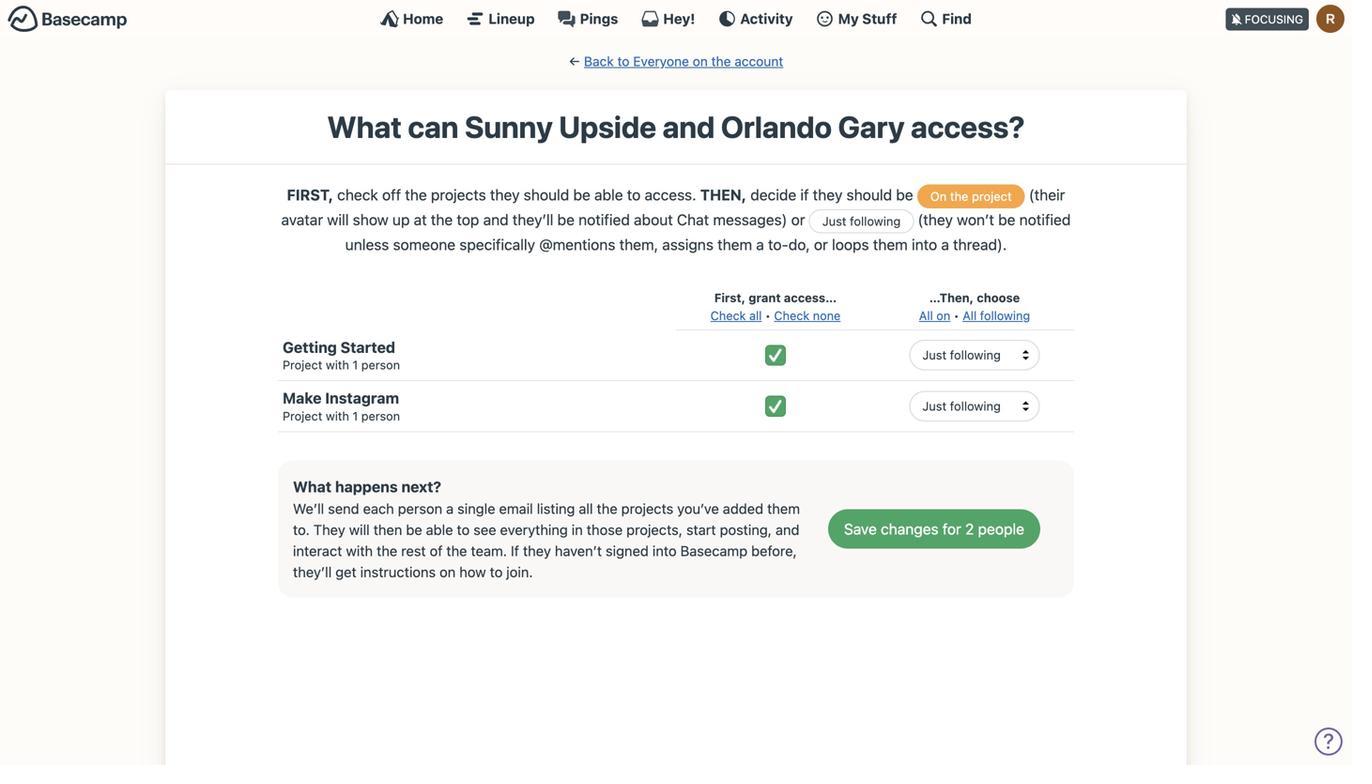 Task type: locate. For each thing, give the bounding box(es) containing it.
2 horizontal spatial on
[[936, 309, 950, 323]]

0 vertical spatial able
[[594, 186, 623, 204]]

1 horizontal spatial check
[[774, 309, 810, 323]]

project inside make instagram project                             with 1 person
[[283, 409, 322, 423]]

instructions
[[360, 564, 436, 580]]

on the project
[[930, 189, 1012, 203]]

them down messages)
[[717, 236, 752, 253]]

1 vertical spatial or
[[814, 236, 828, 253]]

(they won't be notified unless someone specifically @mentions them, assigns them a to-do, or loops them into a thread).
[[345, 211, 1071, 253]]

projects inside what happens next? we'll send each person a single email listing all the projects you've added them to.                    they will then be able to see everything in those projects, start posting, and interact with the rest of the team.                   if they haven't signed into basecamp before, they'll get instructions on how to join.
[[621, 501, 673, 517]]

1 horizontal spatial them
[[767, 501, 800, 517]]

all
[[749, 309, 762, 323], [579, 501, 593, 517]]

them for added
[[767, 501, 800, 517]]

will down send
[[349, 522, 370, 538]]

the up those
[[597, 501, 618, 517]]

1 notified from the left
[[578, 211, 630, 229]]

into down (they
[[912, 236, 937, 253]]

they'll
[[513, 211, 553, 229], [293, 564, 332, 580]]

1
[[353, 358, 358, 372], [353, 409, 358, 423]]

project for make
[[283, 409, 322, 423]]

2 notified from the left
[[1019, 211, 1071, 229]]

they
[[490, 186, 520, 204], [813, 186, 843, 204], [523, 543, 551, 559]]

and up specifically
[[483, 211, 509, 229]]

1 down started at the top of page
[[353, 358, 358, 372]]

0 vertical spatial all
[[749, 309, 762, 323]]

basecamp
[[680, 543, 748, 559]]

to left see at the bottom of page
[[457, 522, 470, 538]]

check all button
[[710, 307, 762, 325]]

1 horizontal spatial or
[[814, 236, 828, 253]]

with down instagram
[[326, 409, 349, 423]]

first, grant access… check all • check none
[[710, 290, 841, 323]]

project inside getting started project                             with 1 person
[[283, 358, 322, 372]]

signed
[[606, 543, 649, 559]]

(their
[[1029, 186, 1065, 204]]

be
[[573, 186, 590, 204], [896, 186, 913, 204], [557, 211, 575, 229], [998, 211, 1015, 229], [406, 522, 422, 538]]

show
[[353, 211, 388, 229]]

what up check
[[327, 109, 402, 145]]

2 should from the left
[[846, 186, 892, 204]]

1 vertical spatial on
[[936, 309, 950, 323]]

or right the do,
[[814, 236, 828, 253]]

2 horizontal spatial a
[[941, 236, 949, 253]]

focusing
[[1245, 13, 1303, 26]]

1 vertical spatial project
[[283, 409, 322, 423]]

person inside what happens next? we'll send each person a single email listing all the projects you've added them to.                    they will then be able to see everything in those projects, start posting, and interact with the rest of the team.                   if they haven't signed into basecamp before, they'll get instructions on how to join.
[[398, 501, 442, 517]]

person inside getting started project                             with 1 person
[[361, 358, 400, 372]]

0 horizontal spatial •
[[765, 309, 771, 323]]

1 vertical spatial will
[[349, 522, 370, 538]]

a left single
[[446, 501, 454, 517]]

in
[[572, 522, 583, 538]]

2 vertical spatial with
[[346, 543, 373, 559]]

0 vertical spatial 1
[[353, 358, 358, 372]]

1 vertical spatial following
[[980, 309, 1030, 323]]

following down choose
[[980, 309, 1030, 323]]

person down instagram
[[361, 409, 400, 423]]

home link
[[380, 9, 443, 28]]

at
[[414, 211, 427, 229]]

email
[[499, 501, 533, 517]]

account
[[735, 54, 783, 69]]

2 vertical spatial and
[[776, 522, 800, 538]]

1 horizontal spatial into
[[912, 236, 937, 253]]

1 project from the top
[[283, 358, 322, 372]]

1 vertical spatial able
[[426, 522, 453, 538]]

1 1 from the top
[[353, 358, 358, 372]]

what can sunny upside and orlando gary access?
[[327, 109, 1025, 145]]

…then,
[[929, 290, 974, 305]]

stuff
[[862, 10, 897, 27]]

posting,
[[720, 522, 772, 538]]

with up get
[[346, 543, 373, 559]]

join.
[[506, 564, 533, 580]]

will inside (their avatar will show up at the top and they'll be notified about chat messages)           or
[[327, 211, 349, 229]]

to
[[617, 54, 630, 69], [627, 186, 641, 204], [457, 522, 470, 538], [490, 564, 503, 580]]

• down …then,
[[954, 309, 959, 323]]

0 vertical spatial project
[[283, 358, 322, 372]]

and inside (their avatar will show up at the top and they'll be notified about chat messages)           or
[[483, 211, 509, 229]]

should up the just following on the right of page
[[846, 186, 892, 204]]

2 all from the left
[[963, 309, 977, 323]]

and up before, on the right of page
[[776, 522, 800, 538]]

with inside getting started project                             with 1 person
[[326, 358, 349, 372]]

1 vertical spatial with
[[326, 409, 349, 423]]

projects up top
[[431, 186, 486, 204]]

notified down (their
[[1019, 211, 1071, 229]]

1 check from the left
[[710, 309, 746, 323]]

a inside what happens next? we'll send each person a single email listing all the projects you've added them to.                    they will then be able to see everything in those projects, start posting, and interact with the rest of the team.                   if they haven't signed into basecamp before, they'll get instructions on how to join.
[[446, 501, 454, 517]]

0 vertical spatial following
[[850, 214, 901, 228]]

them right added
[[767, 501, 800, 517]]

them
[[717, 236, 752, 253], [873, 236, 908, 253], [767, 501, 800, 517]]

1 vertical spatial 1
[[353, 409, 358, 423]]

project
[[972, 189, 1012, 203]]

0 horizontal spatial projects
[[431, 186, 486, 204]]

0 horizontal spatial check
[[710, 309, 746, 323]]

0 horizontal spatial able
[[426, 522, 453, 538]]

2 horizontal spatial them
[[873, 236, 908, 253]]

0 horizontal spatial a
[[446, 501, 454, 517]]

0 horizontal spatial all
[[579, 501, 593, 517]]

all down grant
[[749, 309, 762, 323]]

0 horizontal spatial they'll
[[293, 564, 332, 580]]

0 vertical spatial with
[[326, 358, 349, 372]]

1 horizontal spatial following
[[980, 309, 1030, 323]]

specifically
[[459, 236, 535, 253]]

if
[[511, 543, 519, 559]]

a left to-
[[756, 236, 764, 253]]

0 horizontal spatial notified
[[578, 211, 630, 229]]

or up the do,
[[791, 211, 805, 229]]

check down access…
[[774, 309, 810, 323]]

person for started
[[361, 358, 400, 372]]

or
[[791, 211, 805, 229], [814, 236, 828, 253]]

1 vertical spatial into
[[652, 543, 677, 559]]

person down started at the top of page
[[361, 358, 400, 372]]

focusing button
[[1226, 0, 1352, 37]]

2 horizontal spatial and
[[776, 522, 800, 538]]

they down everything
[[523, 543, 551, 559]]

1 inside make instagram project                             with 1 person
[[353, 409, 358, 423]]

with for instagram
[[326, 409, 349, 423]]

0 vertical spatial will
[[327, 211, 349, 229]]

1 horizontal spatial notified
[[1019, 211, 1071, 229]]

a
[[756, 236, 764, 253], [941, 236, 949, 253], [446, 501, 454, 517]]

0 vertical spatial what
[[327, 109, 402, 145]]

0 horizontal spatial into
[[652, 543, 677, 559]]

them down the just following on the right of page
[[873, 236, 908, 253]]

orlando
[[721, 109, 832, 145]]

what up we'll at the bottom of the page
[[293, 478, 331, 496]]

0 horizontal spatial them
[[717, 236, 752, 253]]

single
[[457, 501, 495, 517]]

1 vertical spatial all
[[579, 501, 593, 517]]

loops
[[832, 236, 869, 253]]

1 horizontal spatial projects
[[621, 501, 673, 517]]

won't
[[957, 211, 994, 229]]

1 horizontal spatial •
[[954, 309, 959, 323]]

0 vertical spatial they'll
[[513, 211, 553, 229]]

0 horizontal spatial and
[[483, 211, 509, 229]]

1 horizontal spatial all
[[963, 309, 977, 323]]

instagram
[[325, 389, 399, 407]]

access…
[[784, 290, 837, 305]]

1 should from the left
[[524, 186, 569, 204]]

they right if
[[813, 186, 843, 204]]

0 horizontal spatial or
[[791, 211, 805, 229]]

will down check
[[327, 211, 349, 229]]

be inside (their avatar will show up at the top and they'll be notified about chat messages)           or
[[557, 211, 575, 229]]

0 horizontal spatial all
[[919, 309, 933, 323]]

notified inside (their avatar will show up at the top and they'll be notified about chat messages)           or
[[578, 211, 630, 229]]

a down (they
[[941, 236, 949, 253]]

check
[[710, 309, 746, 323], [774, 309, 810, 323]]

check down first,
[[710, 309, 746, 323]]

0 vertical spatial into
[[912, 236, 937, 253]]

first, check off the projects they should be able to access. then, decide if they should be
[[287, 186, 917, 204]]

0 vertical spatial person
[[361, 358, 400, 372]]

to up about in the top left of the page
[[627, 186, 641, 204]]

all on button
[[919, 307, 950, 325]]

the right at
[[431, 211, 453, 229]]

on right everyone
[[693, 54, 708, 69]]

and down the "back to everyone on the account" link
[[662, 109, 715, 145]]

following up loops at the right top of page
[[850, 214, 901, 228]]

what inside what happens next? we'll send each person a single email listing all the projects you've added them to.                    they will then be able to see everything in those projects, start posting, and interact with the rest of the team.                   if they haven't signed into basecamp before, they'll get instructions on how to join.
[[293, 478, 331, 496]]

rest
[[401, 543, 426, 559]]

0 vertical spatial projects
[[431, 186, 486, 204]]

them inside what happens next? we'll send each person a single email listing all the projects you've added them to.                    they will then be able to see everything in those projects, start posting, and interact with the rest of the team.                   if they haven't signed into basecamp before, they'll get instructions on how to join.
[[767, 501, 800, 517]]

send
[[328, 501, 359, 517]]

to.
[[293, 522, 310, 538]]

2 1 from the top
[[353, 409, 358, 423]]

on down …then,
[[936, 309, 950, 323]]

into down projects,
[[652, 543, 677, 559]]

should up @mentions
[[524, 186, 569, 204]]

we'll
[[293, 501, 324, 517]]

project down make
[[283, 409, 322, 423]]

None submit
[[828, 509, 1040, 549]]

1 horizontal spatial all
[[749, 309, 762, 323]]

hey!
[[663, 10, 695, 27]]

on down of
[[440, 564, 456, 580]]

all
[[919, 309, 933, 323], [963, 309, 977, 323]]

project down getting
[[283, 358, 322, 372]]

make instagram project                             with 1 person
[[283, 389, 400, 423]]

should
[[524, 186, 569, 204], [846, 186, 892, 204]]

activity
[[740, 10, 793, 27]]

my stuff
[[838, 10, 897, 27]]

1 vertical spatial projects
[[621, 501, 673, 517]]

they'll inside what happens next? we'll send each person a single email listing all the projects you've added them to.                    they will then be able to see everything in those projects, start posting, and interact with the rest of the team.                   if they haven't signed into basecamp before, they'll get instructions on how to join.
[[293, 564, 332, 580]]

with inside make instagram project                             with 1 person
[[326, 409, 349, 423]]

interact
[[293, 543, 342, 559]]

• down grant
[[765, 309, 771, 323]]

they'll down interact in the bottom of the page
[[293, 564, 332, 580]]

with down getting
[[326, 358, 349, 372]]

1 horizontal spatial should
[[846, 186, 892, 204]]

home
[[403, 10, 443, 27]]

2 project from the top
[[283, 409, 322, 423]]

1 vertical spatial what
[[293, 478, 331, 496]]

notified down first, check off the projects they should be able to access. then, decide if they should be
[[578, 211, 630, 229]]

0 horizontal spatial on
[[440, 564, 456, 580]]

everything
[[500, 522, 568, 538]]

be inside (they won't be notified unless someone specifically @mentions them, assigns them a to-do, or loops them into a thread).
[[998, 211, 1015, 229]]

2 vertical spatial person
[[398, 501, 442, 517]]

they'll up specifically
[[513, 211, 553, 229]]

what for what happens next? we'll send each person a single email listing all the projects you've added them to.                    they will then be able to see everything in those projects, start posting, and interact with the rest of the team.                   if they haven't signed into basecamp before, they'll get instructions on how to join.
[[293, 478, 331, 496]]

(they
[[918, 211, 953, 229]]

all up the in
[[579, 501, 593, 517]]

1 horizontal spatial they'll
[[513, 211, 553, 229]]

projects up projects,
[[621, 501, 673, 517]]

0 vertical spatial or
[[791, 211, 805, 229]]

1 inside getting started project                             with 1 person
[[353, 358, 358, 372]]

choose
[[977, 290, 1020, 305]]

2 vertical spatial on
[[440, 564, 456, 580]]

1 horizontal spatial and
[[662, 109, 715, 145]]

1 • from the left
[[765, 309, 771, 323]]

1 down instagram
[[353, 409, 358, 423]]

then
[[373, 522, 402, 538]]

person down next?
[[398, 501, 442, 517]]

switch accounts image
[[8, 5, 128, 34]]

able up them,
[[594, 186, 623, 204]]

can
[[408, 109, 459, 145]]

1 vertical spatial and
[[483, 211, 509, 229]]

1 vertical spatial they'll
[[293, 564, 332, 580]]

1 horizontal spatial they
[[523, 543, 551, 559]]

1 vertical spatial person
[[361, 409, 400, 423]]

0 vertical spatial on
[[693, 54, 708, 69]]

able up of
[[426, 522, 453, 538]]

person inside make instagram project                             with 1 person
[[361, 409, 400, 423]]

just following
[[822, 214, 901, 228]]

will inside what happens next? we'll send each person a single email listing all the projects you've added them to.                    they will then be able to see everything in those projects, start posting, and interact with the rest of the team.                   if they haven't signed into basecamp before, they'll get instructions on how to join.
[[349, 522, 370, 538]]

0 horizontal spatial should
[[524, 186, 569, 204]]

they up specifically
[[490, 186, 520, 204]]

2 • from the left
[[954, 309, 959, 323]]



Task type: vqa. For each thing, say whether or not it's contained in the screenshot.
all
yes



Task type: describe. For each thing, give the bounding box(es) containing it.
lineup
[[488, 10, 535, 27]]

messages)
[[713, 211, 787, 229]]

following inside the …then, choose all on • all following
[[980, 309, 1030, 323]]

project for getting
[[283, 358, 322, 372]]

lineup link
[[466, 9, 535, 28]]

first,
[[287, 186, 333, 204]]

find
[[942, 10, 972, 27]]

into inside what happens next? we'll send each person a single email listing all the projects you've added them to.                    they will then be able to see everything in those projects, start posting, and interact with the rest of the team.                   if they haven't signed into basecamp before, they'll get instructions on how to join.
[[652, 543, 677, 559]]

make
[[283, 389, 322, 407]]

the left account
[[711, 54, 731, 69]]

thread).
[[953, 236, 1007, 253]]

projects,
[[626, 522, 683, 538]]

on inside the …then, choose all on • all following
[[936, 309, 950, 323]]

access.
[[645, 186, 696, 204]]

find button
[[920, 9, 972, 28]]

check
[[337, 186, 378, 204]]

…then, choose all on • all following
[[919, 290, 1030, 323]]

about
[[634, 211, 673, 229]]

first,
[[714, 290, 746, 305]]

happens
[[335, 478, 398, 496]]

sunny
[[465, 109, 553, 145]]

the right off
[[405, 186, 427, 204]]

to down team.
[[490, 564, 503, 580]]

with inside what happens next? we'll send each person a single email listing all the projects you've added them to.                    they will then be able to see everything in those projects, start posting, and interact with the rest of the team.                   if they haven't signed into basecamp before, they'll get instructions on how to join.
[[346, 543, 373, 559]]

start
[[686, 522, 716, 538]]

or inside (their avatar will show up at the top and they'll be notified about chat messages)           or
[[791, 211, 805, 229]]

everyone
[[633, 54, 689, 69]]

they inside what happens next? we'll send each person a single email listing all the projects you've added them to.                    they will then be able to see everything in those projects, start posting, and interact with the rest of the team.                   if they haven't signed into basecamp before, they'll get instructions on how to join.
[[523, 543, 551, 559]]

they
[[313, 522, 345, 538]]

getting started project                             with 1 person
[[283, 338, 400, 372]]

unless
[[345, 236, 389, 253]]

back to everyone on the account link
[[584, 54, 783, 69]]

able inside what happens next? we'll send each person a single email listing all the projects you've added them to.                    they will then be able to see everything in those projects, start posting, and interact with the rest of the team.                   if they haven't signed into basecamp before, they'll get instructions on how to join.
[[426, 522, 453, 538]]

just
[[822, 214, 846, 228]]

1 horizontal spatial on
[[693, 54, 708, 69]]

grant
[[749, 290, 781, 305]]

person for instagram
[[361, 409, 400, 423]]

pings
[[580, 10, 618, 27]]

1 horizontal spatial a
[[756, 236, 764, 253]]

check none button
[[774, 307, 841, 325]]

1 for instagram
[[353, 409, 358, 423]]

all inside what happens next? we'll send each person a single email listing all the projects you've added them to.                    they will then be able to see everything in those projects, start posting, and interact with the rest of the team.                   if they haven't signed into basecamp before, they'll get instructions on how to join.
[[579, 501, 593, 517]]

into inside (they won't be notified unless someone specifically @mentions them, assigns them a to-do, or loops them into a thread).
[[912, 236, 937, 253]]

team.
[[471, 543, 507, 559]]

@mentions
[[539, 236, 615, 253]]

to right back
[[617, 54, 630, 69]]

1 all from the left
[[919, 309, 933, 323]]

with for started
[[326, 358, 349, 372]]

on inside what happens next? we'll send each person a single email listing all the projects you've added them to.                    they will then be able to see everything in those projects, start posting, and interact with the rest of the team.                   if they haven't signed into basecamp before, they'll get instructions on how to join.
[[440, 564, 456, 580]]

0 horizontal spatial following
[[850, 214, 901, 228]]

← back to everyone on the account
[[569, 54, 783, 69]]

chat
[[677, 211, 709, 229]]

before,
[[751, 543, 797, 559]]

ruby image
[[1316, 5, 1345, 33]]

get
[[335, 564, 357, 580]]

my stuff button
[[816, 9, 897, 28]]

0 horizontal spatial they
[[490, 186, 520, 204]]

my
[[838, 10, 859, 27]]

if
[[800, 186, 809, 204]]

of
[[430, 543, 443, 559]]

them for loops
[[873, 236, 908, 253]]

those
[[587, 522, 623, 538]]

• inside the …then, choose all on • all following
[[954, 309, 959, 323]]

gary
[[838, 109, 905, 145]]

what for what can sunny upside and orlando gary access?
[[327, 109, 402, 145]]

someone
[[393, 236, 455, 253]]

off
[[382, 186, 401, 204]]

started
[[341, 338, 395, 356]]

assigns
[[662, 236, 714, 253]]

listing
[[537, 501, 575, 517]]

the right of
[[446, 543, 467, 559]]

avatar
[[281, 211, 323, 229]]

(their avatar will show up at the top and they'll be notified about chat messages)           or
[[281, 186, 1065, 229]]

upside
[[559, 109, 656, 145]]

getting
[[283, 338, 337, 356]]

each
[[363, 501, 394, 517]]

0 vertical spatial and
[[662, 109, 715, 145]]

• inside 'first, grant access… check all • check none'
[[765, 309, 771, 323]]

all following button
[[963, 307, 1030, 325]]

all inside 'first, grant access… check all • check none'
[[749, 309, 762, 323]]

up
[[392, 211, 410, 229]]

none
[[813, 309, 841, 323]]

see
[[473, 522, 496, 538]]

the down the then
[[377, 543, 397, 559]]

haven't
[[555, 543, 602, 559]]

1 for started
[[353, 358, 358, 372]]

hey! button
[[641, 9, 695, 28]]

back
[[584, 54, 614, 69]]

←
[[569, 54, 580, 69]]

the right on at the top
[[950, 189, 968, 203]]

then,
[[700, 186, 747, 204]]

they'll inside (their avatar will show up at the top and they'll be notified about chat messages)           or
[[513, 211, 553, 229]]

next?
[[401, 478, 441, 496]]

notified inside (they won't be notified unless someone specifically @mentions them, assigns them a to-do, or loops them into a thread).
[[1019, 211, 1071, 229]]

how
[[459, 564, 486, 580]]

to-
[[768, 236, 789, 253]]

main element
[[0, 0, 1352, 37]]

what happens next? we'll send each person a single email listing all the projects you've added them to.                    they will then be able to see everything in those projects, start posting, and interact with the rest of the team.                   if they haven't signed into basecamp before, they'll get instructions on how to join.
[[293, 478, 800, 580]]

do,
[[789, 236, 810, 253]]

them,
[[619, 236, 658, 253]]

activity link
[[718, 9, 793, 28]]

top
[[457, 211, 479, 229]]

2 horizontal spatial they
[[813, 186, 843, 204]]

2 check from the left
[[774, 309, 810, 323]]

be inside what happens next? we'll send each person a single email listing all the projects you've added them to.                    they will then be able to see everything in those projects, start posting, and interact with the rest of the team.                   if they haven't signed into basecamp before, they'll get instructions on how to join.
[[406, 522, 422, 538]]

the inside (their avatar will show up at the top and they'll be notified about chat messages)           or
[[431, 211, 453, 229]]

and inside what happens next? we'll send each person a single email listing all the projects you've added them to.                    they will then be able to see everything in those projects, start posting, and interact with the rest of the team.                   if they haven't signed into basecamp before, they'll get instructions on how to join.
[[776, 522, 800, 538]]

or inside (they won't be notified unless someone specifically @mentions them, assigns them a to-do, or loops them into a thread).
[[814, 236, 828, 253]]

1 horizontal spatial able
[[594, 186, 623, 204]]



